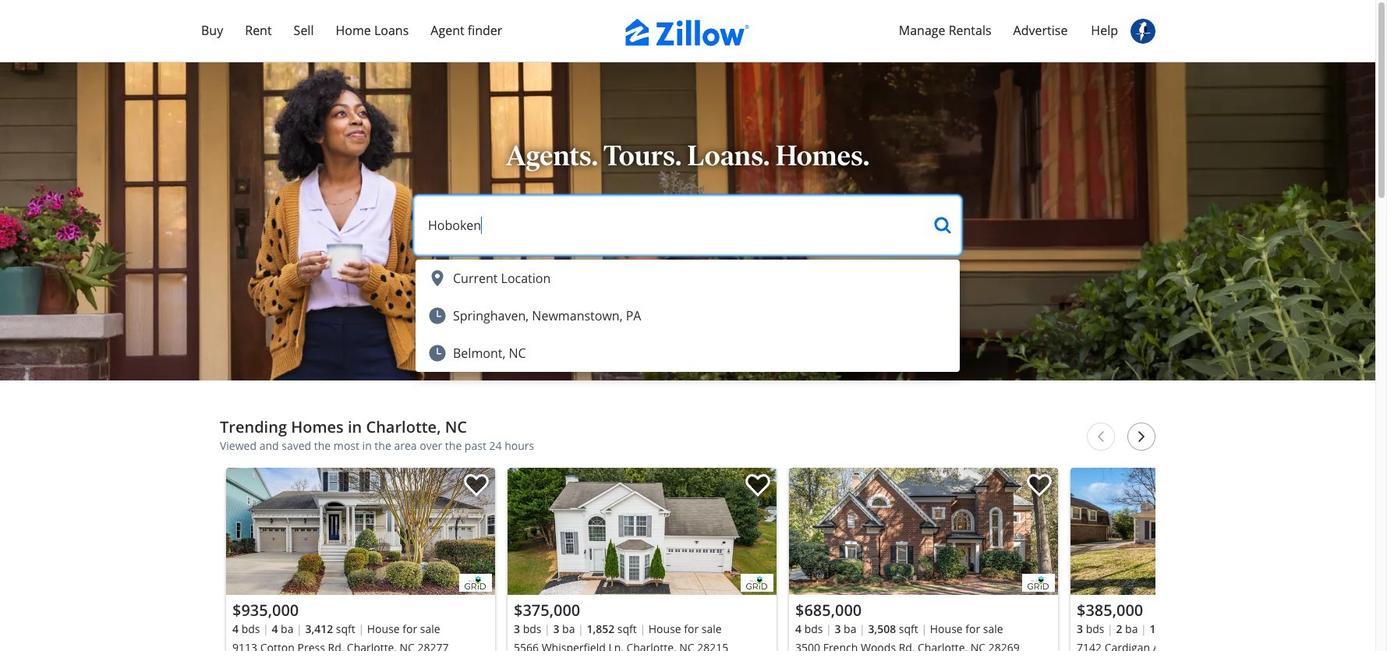 Task type: describe. For each thing, give the bounding box(es) containing it.
3 option from the top
[[416, 335, 960, 372]]

9113 cotton press rd, charlotte, nc 28277 element
[[226, 468, 495, 651]]

1 group from the left
[[226, 468, 495, 651]]

7142 cardigan ave, charlotte, nc 28215 element
[[1071, 468, 1340, 651]]

home recommendations carousel element
[[220, 418, 1340, 651]]

2 option from the top
[[416, 297, 960, 335]]



Task type: vqa. For each thing, say whether or not it's contained in the screenshot.
749K to the left
no



Task type: locate. For each thing, give the bounding box(es) containing it.
your profile default icon image
[[1131, 19, 1156, 44]]

5566 whisperfield ln, charlotte, nc 28215 image
[[508, 468, 777, 595]]

1 option from the top
[[416, 260, 960, 297]]

2 group from the left
[[508, 468, 777, 651]]

group
[[226, 468, 495, 651], [508, 468, 777, 651], [790, 468, 1059, 651], [1071, 468, 1340, 651]]

7142 cardigan ave, charlotte, nc 28215 image
[[1071, 468, 1340, 595]]

3500 french woods rd, charlotte, nc 28269 element
[[790, 468, 1059, 651]]

5566 whisperfield ln, charlotte, nc 28215 element
[[508, 468, 777, 651]]

option
[[416, 260, 960, 297], [416, 297, 960, 335], [416, 335, 960, 372]]

list box
[[416, 260, 960, 372]]

3500 french woods rd, charlotte, nc 28269 image
[[790, 468, 1059, 595]]

Enter an address, neighborhood, city, or ZIP code text field
[[416, 197, 923, 254]]

main navigation
[[0, 0, 1376, 62]]

zillow logo image
[[626, 19, 751, 46]]

9113 cotton press rd, charlotte, nc 28277 image
[[226, 468, 495, 595]]

3 group from the left
[[790, 468, 1059, 651]]

list
[[220, 462, 1340, 651]]

4 group from the left
[[1071, 468, 1340, 651]]



